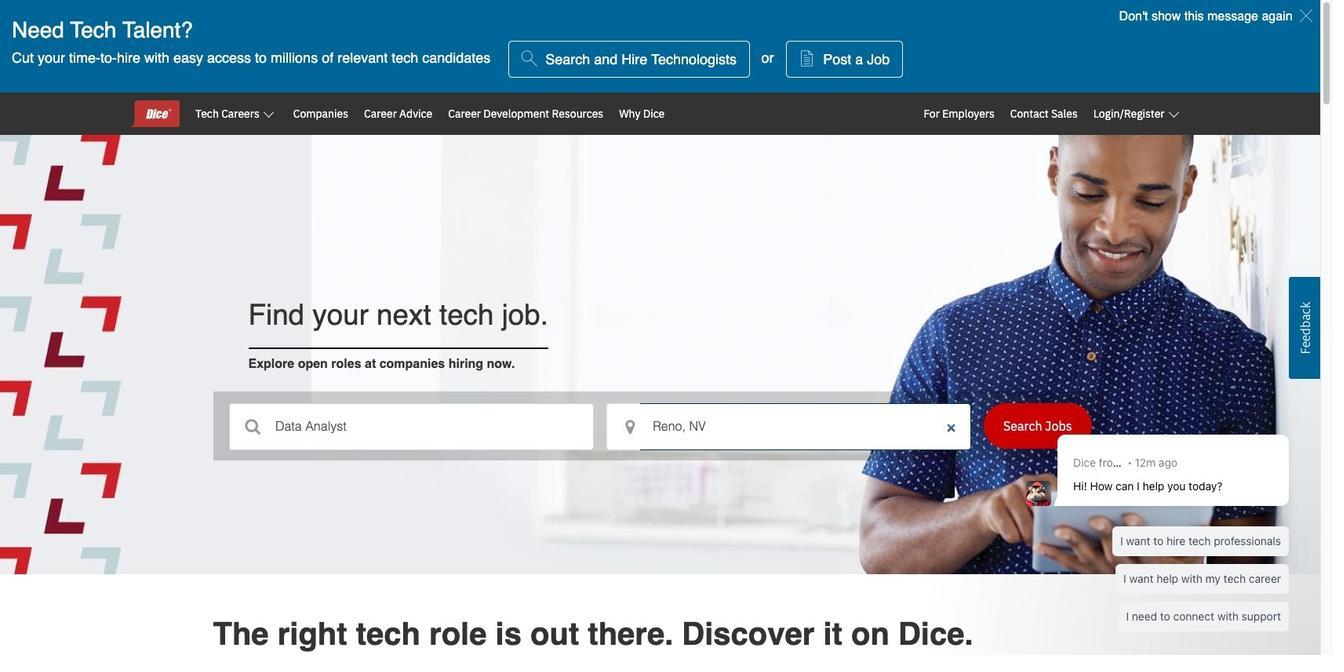 Task type: locate. For each thing, give the bounding box(es) containing it.
lg image
[[242, 421, 264, 433]]

magnifier image
[[522, 50, 542, 68]]

dialog
[[1014, 417, 1297, 647]]

use current location image
[[620, 421, 641, 434]]

document 1 image
[[799, 50, 819, 68]]

heading
[[12, 19, 1309, 41]]

delete 1 image
[[1296, 9, 1313, 27]]



Task type: vqa. For each thing, say whether or not it's contained in the screenshot.
delete 1 image
yes



Task type: describe. For each thing, give the bounding box(es) containing it.
Job title, skills or company search field
[[263, 404, 594, 451]]

Location (zip, city, state) search field
[[640, 404, 971, 451]]



